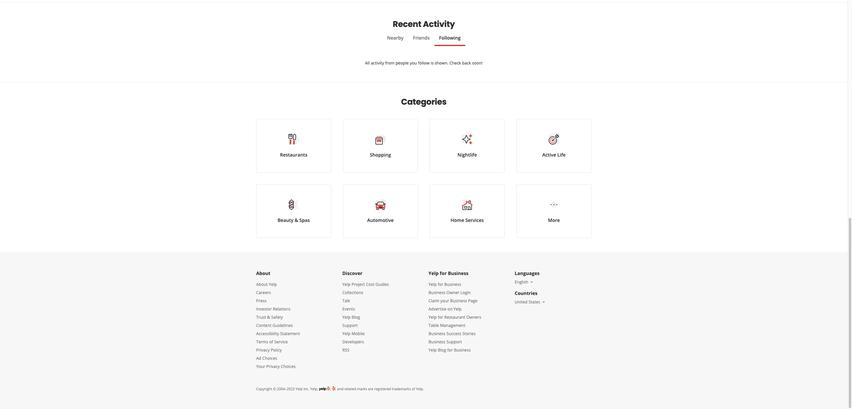 Task type: locate. For each thing, give the bounding box(es) containing it.
business down owner
[[450, 298, 467, 304]]

activity
[[423, 18, 455, 30]]

1 vertical spatial support
[[447, 339, 462, 345]]

and
[[337, 386, 344, 391]]

choices down privacy policy link at the bottom left
[[262, 355, 277, 361]]

from
[[385, 60, 395, 66]]

1 vertical spatial choices
[[281, 364, 296, 369]]

0 vertical spatial &
[[295, 217, 298, 223]]

marks
[[357, 386, 367, 391]]

choices down policy
[[281, 364, 296, 369]]

of inside about yelp careers press investor relations trust & safety content guidelines accessibility statement terms of service privacy policy ad choices your privacy choices
[[269, 339, 273, 345]]

beauty
[[278, 217, 294, 223]]

about up careers at the left
[[256, 282, 268, 287]]

yelp for business
[[429, 270, 469, 277]]

advertise on yelp link
[[429, 306, 462, 312]]

of left yelp.
[[412, 386, 415, 391]]

yelp up collections
[[343, 282, 351, 287]]

1 vertical spatial about
[[256, 282, 268, 287]]

about inside about yelp careers press investor relations trust & safety content guidelines accessibility statement terms of service privacy policy ad choices your privacy choices
[[256, 282, 268, 287]]

copyright © 2004–2023 yelp inc. yelp,
[[256, 386, 318, 391]]

content
[[256, 323, 272, 328]]

1 vertical spatial blog
[[438, 347, 446, 353]]

blog down business support "link" at the bottom right of page
[[438, 347, 446, 353]]

about yelp link
[[256, 282, 277, 287]]

support
[[343, 323, 358, 328], [447, 339, 462, 345]]

claim your business page link
[[429, 298, 478, 304]]

yelp down business support "link" at the bottom right of page
[[429, 347, 437, 353]]

nightlife
[[458, 152, 477, 158]]

& right trust
[[267, 314, 270, 320]]

yelp mobile link
[[343, 331, 365, 336]]

0 horizontal spatial choices
[[262, 355, 277, 361]]

states
[[529, 299, 541, 305]]

about yelp careers press investor relations trust & safety content guidelines accessibility statement terms of service privacy policy ad choices your privacy choices
[[256, 282, 300, 369]]

service
[[274, 339, 288, 345]]

16 chevron down v2 image
[[530, 280, 534, 284]]

1 horizontal spatial &
[[295, 217, 298, 223]]

yelp up careers at the left
[[269, 282, 277, 287]]

0 horizontal spatial &
[[267, 314, 270, 320]]

mobile
[[352, 331, 365, 336]]

careers link
[[256, 290, 271, 295]]

1 horizontal spatial support
[[447, 339, 462, 345]]

investor
[[256, 306, 272, 312]]

0 vertical spatial blog
[[352, 314, 360, 320]]

people
[[396, 60, 409, 66]]

1 horizontal spatial choices
[[281, 364, 296, 369]]

for
[[440, 270, 447, 277], [438, 282, 443, 287], [438, 314, 443, 320], [447, 347, 453, 353]]

all activity from people you follow is shown. check back soon!
[[365, 60, 483, 66]]

explore recent activity section section
[[256, 3, 592, 82]]

accessibility
[[256, 331, 279, 336]]

0 vertical spatial choices
[[262, 355, 277, 361]]

1 vertical spatial of
[[412, 386, 415, 391]]

trust
[[256, 314, 266, 320]]

active
[[543, 152, 556, 158]]

your privacy choices link
[[256, 364, 296, 369]]

registered
[[374, 386, 391, 391]]

automotive
[[367, 217, 394, 223]]

0 vertical spatial privacy
[[256, 347, 270, 353]]

1 horizontal spatial blog
[[438, 347, 446, 353]]

shown.
[[435, 60, 449, 66]]

success
[[447, 331, 462, 336]]

about
[[256, 270, 271, 277], [256, 282, 268, 287]]

united states
[[515, 299, 541, 305]]

inc.
[[304, 386, 309, 391]]

&
[[295, 217, 298, 223], [267, 314, 270, 320]]

following
[[439, 35, 461, 41]]

16 chevron down v2 image
[[542, 300, 546, 304]]

& left spas
[[295, 217, 298, 223]]

careers
[[256, 290, 271, 295]]

business
[[448, 270, 469, 277], [445, 282, 461, 287], [429, 290, 446, 295], [450, 298, 467, 304], [429, 331, 446, 336], [429, 339, 446, 345], [454, 347, 471, 353]]

0 horizontal spatial blog
[[352, 314, 360, 320]]

events
[[343, 306, 355, 312]]

0 vertical spatial support
[[343, 323, 358, 328]]

activity
[[371, 60, 384, 66]]

yelp project cost guides collections talk events yelp blog support yelp mobile developers rss
[[343, 282, 389, 353]]

are
[[368, 386, 374, 391]]

policy
[[271, 347, 282, 353]]

2004–2023
[[277, 386, 295, 391]]

©
[[273, 386, 276, 391]]

project
[[352, 282, 365, 287]]

yelp
[[429, 270, 439, 277], [269, 282, 277, 287], [343, 282, 351, 287], [429, 282, 437, 287], [454, 306, 462, 312], [343, 314, 351, 320], [429, 314, 437, 320], [343, 331, 351, 336], [429, 347, 437, 353], [296, 386, 303, 391]]

terms
[[256, 339, 268, 345]]

category navigation section navigation
[[250, 83, 598, 252]]

of
[[269, 339, 273, 345], [412, 386, 415, 391]]

trust & safety link
[[256, 314, 283, 320]]

claim
[[429, 298, 439, 304]]

yelp for restaurant owners link
[[429, 314, 481, 320]]

english button
[[515, 279, 534, 285]]

shopping
[[370, 152, 391, 158]]

support inside yelp project cost guides collections talk events yelp blog support yelp mobile developers rss
[[343, 323, 358, 328]]

0 vertical spatial of
[[269, 339, 273, 345]]

1 horizontal spatial of
[[412, 386, 415, 391]]

english
[[515, 279, 529, 285]]

2 about from the top
[[256, 282, 268, 287]]

privacy down ad choices link
[[266, 364, 280, 369]]

0 vertical spatial about
[[256, 270, 271, 277]]

support down yelp blog link
[[343, 323, 358, 328]]

advertise
[[429, 306, 447, 312]]

business success stories link
[[429, 331, 476, 336]]

home services
[[451, 217, 484, 223]]

support down success
[[447, 339, 462, 345]]

privacy down terms
[[256, 347, 270, 353]]

cost
[[366, 282, 375, 287]]

0 horizontal spatial of
[[269, 339, 273, 345]]

0 horizontal spatial support
[[343, 323, 358, 328]]

1 vertical spatial privacy
[[266, 364, 280, 369]]

of up privacy policy link at the bottom left
[[269, 339, 273, 345]]

about up about yelp 'link'
[[256, 270, 271, 277]]

stories
[[463, 331, 476, 336]]

united
[[515, 299, 528, 305]]

tab list
[[256, 34, 592, 46]]

blog
[[352, 314, 360, 320], [438, 347, 446, 353]]

1 about from the top
[[256, 270, 271, 277]]

business up yelp for business 'link'
[[448, 270, 469, 277]]

1 vertical spatial &
[[267, 314, 270, 320]]

blog up support link
[[352, 314, 360, 320]]

services
[[466, 217, 484, 223]]



Task type: vqa. For each thing, say whether or not it's contained in the screenshot.
stoopid!!
no



Task type: describe. For each thing, give the bounding box(es) containing it.
yelp up yelp for business 'link'
[[429, 270, 439, 277]]

yelp up table at the right bottom of the page
[[429, 314, 437, 320]]

yelp inside about yelp careers press investor relations trust & safety content guidelines accessibility statement terms of service privacy policy ad choices your privacy choices
[[269, 282, 277, 287]]

management
[[440, 323, 466, 328]]

yelp up claim
[[429, 282, 437, 287]]

content guidelines link
[[256, 323, 293, 328]]

support link
[[343, 323, 358, 328]]

yelp down the events link
[[343, 314, 351, 320]]

yelp blog link
[[343, 314, 360, 320]]

talk
[[343, 298, 350, 304]]

about for about
[[256, 270, 271, 277]]

business support link
[[429, 339, 462, 345]]

business down table at the right bottom of the page
[[429, 331, 446, 336]]

for down the advertise
[[438, 314, 443, 320]]

ad
[[256, 355, 261, 361]]

yelp down support link
[[343, 331, 351, 336]]

you
[[410, 60, 417, 66]]

ad choices link
[[256, 355, 277, 361]]

tab list containing nearby
[[256, 34, 592, 46]]

follow
[[418, 60, 430, 66]]

statement
[[280, 331, 300, 336]]

beauty & spas link
[[256, 184, 331, 238]]

& inside category navigation section 'navigation'
[[295, 217, 298, 223]]

support inside yelp for business business owner login claim your business page advertise on yelp yelp for restaurant owners table management business success stories business support yelp blog for business
[[447, 339, 462, 345]]

business up yelp blog for business link
[[429, 339, 446, 345]]

business down the stories
[[454, 347, 471, 353]]

relations
[[273, 306, 291, 312]]

more link
[[517, 184, 592, 238]]

yelp right on
[[454, 306, 462, 312]]

nearby
[[387, 35, 404, 41]]

home
[[451, 217, 464, 223]]

and related marks are registered trademarks of yelp.
[[336, 386, 424, 391]]

recent activity
[[393, 18, 455, 30]]

yelp project cost guides link
[[343, 282, 389, 287]]

back
[[462, 60, 471, 66]]

business up claim
[[429, 290, 446, 295]]

on
[[448, 306, 453, 312]]

discover
[[343, 270, 363, 277]]

guidelines
[[273, 323, 293, 328]]

about for about yelp careers press investor relations trust & safety content guidelines accessibility statement terms of service privacy policy ad choices your privacy choices
[[256, 282, 268, 287]]

your
[[441, 298, 449, 304]]

restaurants link
[[256, 119, 331, 173]]

rss link
[[343, 347, 350, 353]]

categories
[[401, 96, 447, 108]]

developers
[[343, 339, 364, 345]]

copyright
[[256, 386, 272, 391]]

investor relations link
[[256, 306, 291, 312]]

for up yelp for business 'link'
[[440, 270, 447, 277]]

owner
[[447, 290, 460, 295]]

press link
[[256, 298, 267, 304]]

yelp for business business owner login claim your business page advertise on yelp yelp for restaurant owners table management business success stories business support yelp blog for business
[[429, 282, 481, 353]]

united states button
[[515, 299, 546, 305]]

automotive link
[[343, 184, 418, 238]]

table management link
[[429, 323, 466, 328]]

restaurants
[[280, 152, 308, 158]]

accessibility statement link
[[256, 331, 300, 336]]

login
[[461, 290, 471, 295]]

yelp logo image
[[319, 386, 330, 391]]

developers link
[[343, 339, 364, 345]]

trademarks
[[392, 386, 411, 391]]

yelp,
[[310, 386, 318, 391]]

for up 'business owner login' 'link'
[[438, 282, 443, 287]]

guides
[[376, 282, 389, 287]]

spas
[[299, 217, 310, 223]]

owners
[[467, 314, 481, 320]]

your
[[256, 364, 265, 369]]

press
[[256, 298, 267, 304]]

business up owner
[[445, 282, 461, 287]]

table
[[429, 323, 439, 328]]

blog inside yelp project cost guides collections talk events yelp blog support yelp mobile developers rss
[[352, 314, 360, 320]]

rss
[[343, 347, 350, 353]]

active life
[[543, 152, 566, 158]]

beauty & spas
[[278, 217, 310, 223]]

related
[[345, 386, 356, 391]]

home services link
[[430, 184, 505, 238]]

events link
[[343, 306, 355, 312]]

shopping link
[[343, 119, 418, 173]]

countries
[[515, 290, 538, 296]]

business owner login link
[[429, 290, 471, 295]]

for down business support "link" at the bottom right of page
[[447, 347, 453, 353]]

friends
[[413, 35, 430, 41]]

collections link
[[343, 290, 363, 295]]

blog inside yelp for business business owner login claim your business page advertise on yelp yelp for restaurant owners table management business success stories business support yelp blog for business
[[438, 347, 446, 353]]

life
[[558, 152, 566, 158]]

terms of service link
[[256, 339, 288, 345]]

yelp.
[[416, 386, 424, 391]]

yelp left inc.
[[296, 386, 303, 391]]

nightlife link
[[430, 119, 505, 173]]

talk link
[[343, 298, 350, 304]]

languages
[[515, 270, 540, 277]]

is
[[431, 60, 434, 66]]

restaurant
[[445, 314, 466, 320]]

& inside about yelp careers press investor relations trust & safety content guidelines accessibility statement terms of service privacy policy ad choices your privacy choices
[[267, 314, 270, 320]]

yelp burst image
[[332, 386, 336, 391]]

soon!
[[472, 60, 483, 66]]



